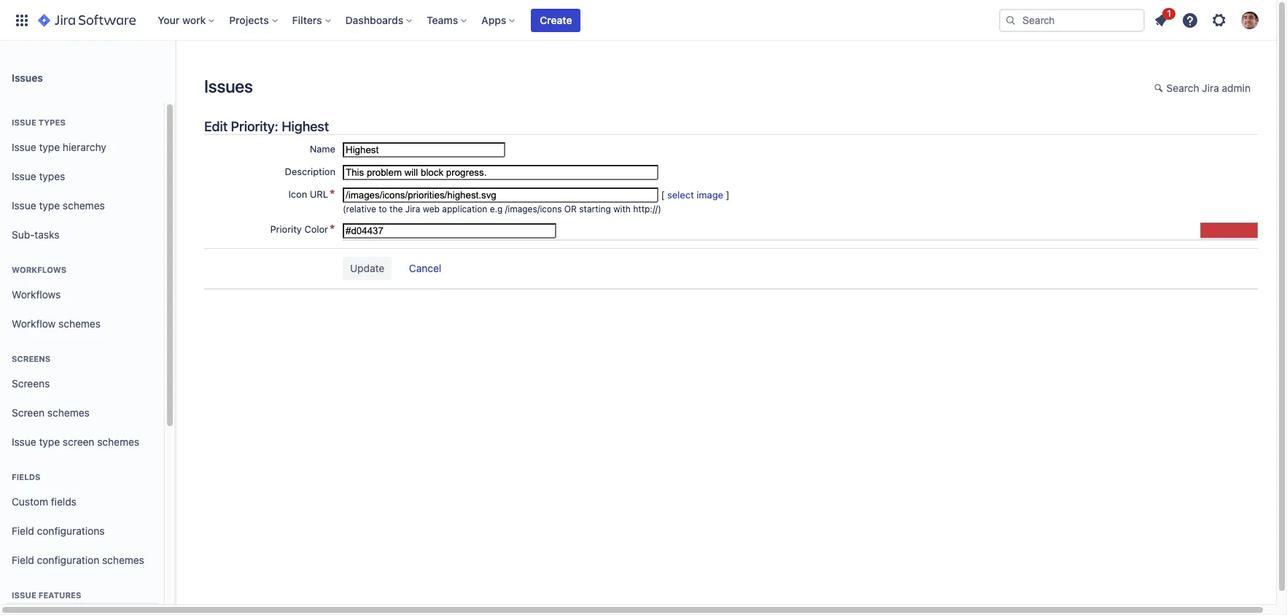 Task type: describe. For each thing, give the bounding box(es) containing it.
required image
[[328, 188, 336, 200]]

screens group
[[6, 339, 158, 461]]

screens link
[[6, 369, 158, 398]]

sub-tasks
[[12, 228, 59, 240]]

screen schemes link
[[6, 398, 158, 428]]

workflows link
[[6, 280, 158, 309]]

cancel link
[[402, 258, 449, 281]]

workflows group
[[6, 250, 158, 343]]

color
[[305, 224, 328, 235]]

primary element
[[9, 0, 1000, 40]]

cancel
[[409, 262, 442, 274]]

(relative
[[343, 204, 376, 215]]

field configuration schemes link
[[6, 546, 158, 575]]

hierarchy
[[63, 141, 106, 153]]

search
[[1167, 82, 1200, 94]]

0 vertical spatial jira
[[1203, 82, 1220, 94]]

field for field configuration schemes
[[12, 554, 34, 566]]

create
[[540, 13, 572, 26]]

workflows for workflows group at left
[[12, 265, 67, 274]]

issue for issue types
[[12, 170, 36, 182]]

settings image
[[1211, 11, 1229, 29]]

issue type hierarchy
[[12, 141, 106, 153]]

workflow schemes link
[[6, 309, 158, 339]]

priority
[[270, 224, 302, 235]]

field for field configurations
[[12, 524, 34, 537]]

fields
[[51, 495, 77, 508]]

your profile and settings image
[[1242, 11, 1259, 29]]

schemes inside workflow schemes link
[[58, 317, 101, 330]]

screen schemes
[[12, 406, 90, 419]]

name
[[310, 143, 336, 155]]

search image
[[1005, 14, 1017, 26]]

sub-tasks link
[[6, 220, 158, 250]]

http://)
[[634, 204, 662, 215]]

custom fields
[[12, 495, 77, 508]]

configuration
[[37, 554, 99, 566]]

schemes inside field configuration schemes link
[[102, 554, 144, 566]]

screen
[[63, 435, 94, 448]]

search jira admin link
[[1148, 77, 1259, 101]]

custom
[[12, 495, 48, 508]]

e.g
[[490, 204, 503, 215]]

issue type screen schemes
[[12, 435, 139, 448]]

filters button
[[288, 8, 337, 32]]

teams
[[427, 13, 458, 26]]

workflows for workflows link
[[12, 288, 61, 300]]

fields
[[12, 472, 40, 482]]

1 horizontal spatial issues
[[204, 76, 253, 96]]

issue types group
[[6, 102, 158, 254]]

application
[[442, 204, 488, 215]]

edit priority: highest
[[204, 118, 329, 134]]

tasks
[[35, 228, 59, 240]]

issue types
[[12, 117, 66, 127]]

banner containing your work
[[0, 0, 1277, 41]]

features
[[39, 590, 81, 600]]

starting
[[580, 204, 611, 215]]

appswitcher icon image
[[13, 11, 31, 29]]

type for hierarchy
[[39, 141, 60, 153]]

type for screen
[[39, 435, 60, 448]]



Task type: vqa. For each thing, say whether or not it's contained in the screenshot.
which
no



Task type: locate. For each thing, give the bounding box(es) containing it.
schemes down field configurations "link"
[[102, 554, 144, 566]]

type inside issue type screen schemes link
[[39, 435, 60, 448]]

2 workflows from the top
[[12, 288, 61, 300]]

0 horizontal spatial jira
[[405, 204, 421, 215]]

jira inside '[ select image ] (relative to the jira web application e.g /images/icons or starting with http://)'
[[405, 204, 421, 215]]

issue for issue type screen schemes
[[12, 435, 36, 448]]

issue types
[[12, 170, 65, 182]]

0 vertical spatial field
[[12, 524, 34, 537]]

1 workflows from the top
[[12, 265, 67, 274]]

description
[[285, 166, 336, 178]]

jira right the the
[[405, 204, 421, 215]]

3 type from the top
[[39, 435, 60, 448]]

projects button
[[225, 8, 284, 32]]

screens down workflow
[[12, 354, 51, 363]]

screens for the screens link
[[12, 377, 50, 389]]

type inside issue type hierarchy link
[[39, 141, 60, 153]]

issue type schemes link
[[6, 191, 158, 220]]

type left the screen
[[39, 435, 60, 448]]

0 vertical spatial workflows
[[12, 265, 67, 274]]

types
[[39, 117, 66, 127]]

None submit
[[343, 257, 392, 280]]

]
[[726, 189, 730, 201]]

schemes right the screen
[[97, 435, 139, 448]]

or
[[565, 204, 577, 215]]

issue inside "link"
[[12, 170, 36, 182]]

6 issue from the top
[[12, 590, 36, 600]]

1 vertical spatial type
[[39, 199, 60, 211]]

workflows up workflow
[[12, 288, 61, 300]]

1 issue from the top
[[12, 117, 36, 127]]

2 type from the top
[[39, 199, 60, 211]]

schemes inside screen schemes link
[[47, 406, 90, 419]]

url
[[310, 188, 328, 200]]

highest
[[282, 118, 329, 134]]

2 issue from the top
[[12, 141, 36, 153]]

2 field from the top
[[12, 554, 34, 566]]

issue features
[[12, 590, 81, 600]]

issues up issue types
[[12, 71, 43, 84]]

your
[[158, 13, 180, 26]]

dashboards
[[346, 13, 404, 26]]

2 screens from the top
[[12, 377, 50, 389]]

jira
[[1203, 82, 1220, 94], [405, 204, 421, 215]]

field down custom
[[12, 524, 34, 537]]

to
[[379, 204, 387, 215]]

issue
[[12, 117, 36, 127], [12, 141, 36, 153], [12, 170, 36, 182], [12, 199, 36, 211], [12, 435, 36, 448], [12, 590, 36, 600]]

icon url
[[289, 188, 328, 200]]

field up issue features
[[12, 554, 34, 566]]

jira software image
[[38, 11, 136, 29], [38, 11, 136, 29]]

None text field
[[343, 142, 506, 158], [343, 223, 557, 239], [343, 142, 506, 158], [343, 223, 557, 239]]

issues
[[12, 71, 43, 84], [204, 76, 253, 96]]

screens
[[12, 354, 51, 363], [12, 377, 50, 389]]

1 vertical spatial workflows
[[12, 288, 61, 300]]

1 type from the top
[[39, 141, 60, 153]]

required image
[[328, 224, 336, 235]]

schemes down issue types "link"
[[63, 199, 105, 211]]

type down types
[[39, 141, 60, 153]]

issue type schemes
[[12, 199, 105, 211]]

configurations
[[37, 524, 105, 537]]

admin
[[1223, 82, 1251, 94]]

schemes inside issue type screen schemes link
[[97, 435, 139, 448]]

2 vertical spatial type
[[39, 435, 60, 448]]

small image
[[1155, 82, 1166, 94]]

workflow
[[12, 317, 56, 330]]

schemes up 'issue type screen schemes'
[[47, 406, 90, 419]]

fields group
[[6, 457, 158, 579]]

issue for issue type hierarchy
[[12, 141, 36, 153]]

issue for issue types
[[12, 117, 36, 127]]

notifications image
[[1153, 11, 1170, 29]]

create button
[[531, 8, 581, 32]]

filters
[[292, 13, 322, 26]]

projects
[[229, 13, 269, 26]]

issue type screen schemes link
[[6, 428, 158, 457]]

type inside issue type schemes link
[[39, 199, 60, 211]]

issue for issue type schemes
[[12, 199, 36, 211]]

issue for issue features
[[12, 590, 36, 600]]

sidebar navigation image
[[159, 58, 191, 88]]

0 vertical spatial screens
[[12, 354, 51, 363]]

1 field from the top
[[12, 524, 34, 537]]

priority:
[[231, 118, 279, 134]]

[ select image ] (relative to the jira web application e.g /images/icons or starting with http://)
[[343, 189, 730, 215]]

field configurations
[[12, 524, 105, 537]]

with
[[614, 204, 631, 215]]

1 screens from the top
[[12, 354, 51, 363]]

issues up the edit
[[204, 76, 253, 96]]

4 issue from the top
[[12, 199, 36, 211]]

field
[[12, 524, 34, 537], [12, 554, 34, 566]]

issue types link
[[6, 162, 158, 191]]

custom fields link
[[6, 487, 158, 517]]

types
[[39, 170, 65, 182]]

1 vertical spatial screens
[[12, 377, 50, 389]]

search jira admin
[[1167, 82, 1251, 94]]

field configurations link
[[6, 517, 158, 546]]

3 issue from the top
[[12, 170, 36, 182]]

type
[[39, 141, 60, 153], [39, 199, 60, 211], [39, 435, 60, 448]]

workflows
[[12, 265, 67, 274], [12, 288, 61, 300]]

your work
[[158, 13, 206, 26]]

screens for the screens group
[[12, 354, 51, 363]]

priority color
[[270, 224, 328, 235]]

field inside field configurations "link"
[[12, 524, 34, 537]]

screen
[[12, 406, 45, 419]]

image
[[697, 189, 724, 201]]

/images/icons
[[505, 204, 562, 215]]

select
[[668, 189, 694, 201]]

teams button
[[423, 8, 473, 32]]

your work button
[[153, 8, 221, 32]]

web
[[423, 204, 440, 215]]

5 issue from the top
[[12, 435, 36, 448]]

issue type hierarchy link
[[6, 133, 158, 162]]

banner
[[0, 0, 1277, 41]]

1 vertical spatial field
[[12, 554, 34, 566]]

schemes
[[63, 199, 105, 211], [58, 317, 101, 330], [47, 406, 90, 419], [97, 435, 139, 448], [102, 554, 144, 566]]

dashboards button
[[341, 8, 418, 32]]

work
[[182, 13, 206, 26]]

edit
[[204, 118, 228, 134]]

field inside field configuration schemes link
[[12, 554, 34, 566]]

1 vertical spatial jira
[[405, 204, 421, 215]]

help image
[[1182, 11, 1200, 29]]

apps button
[[477, 8, 521, 32]]

issue inside the screens group
[[12, 435, 36, 448]]

field configuration schemes
[[12, 554, 144, 566]]

Search field
[[1000, 8, 1146, 32]]

type up tasks
[[39, 199, 60, 211]]

0 vertical spatial type
[[39, 141, 60, 153]]

select image link
[[668, 189, 724, 201]]

0 horizontal spatial issues
[[12, 71, 43, 84]]

type for schemes
[[39, 199, 60, 211]]

the
[[390, 204, 403, 215]]

jira left admin
[[1203, 82, 1220, 94]]

schemes down workflows link
[[58, 317, 101, 330]]

screens inside the screens link
[[12, 377, 50, 389]]

workflows down sub-tasks
[[12, 265, 67, 274]]

screens up the screen
[[12, 377, 50, 389]]

icon
[[289, 188, 307, 200]]

apps
[[482, 13, 507, 26]]

workflow schemes
[[12, 317, 101, 330]]

1
[[1168, 8, 1172, 19]]

schemes inside issue type schemes link
[[63, 199, 105, 211]]

None text field
[[343, 165, 659, 180], [343, 188, 659, 203], [343, 165, 659, 180], [343, 188, 659, 203]]

1 horizontal spatial jira
[[1203, 82, 1220, 94]]

sub-
[[12, 228, 35, 240]]

[
[[662, 189, 665, 201]]



